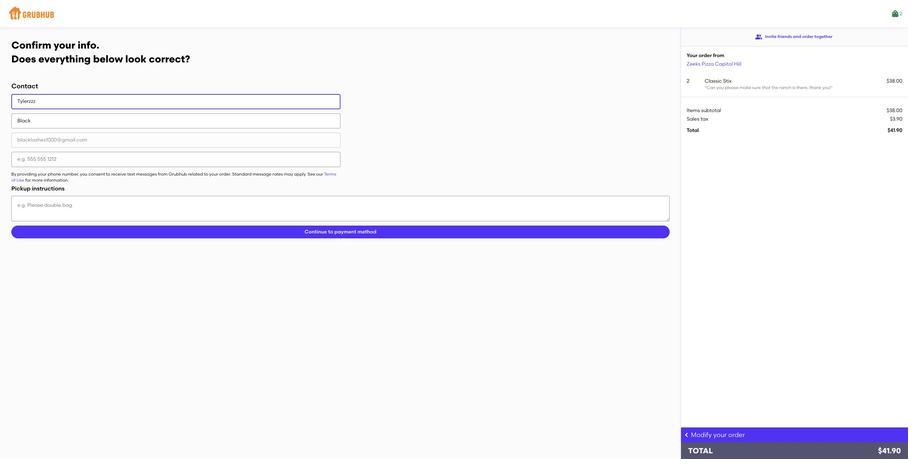 Task type: describe. For each thing, give the bounding box(es) containing it.
of
[[11, 178, 15, 183]]

invite
[[765, 34, 777, 39]]

terms of use
[[11, 172, 336, 183]]

and
[[793, 34, 801, 39]]

instructions
[[32, 185, 65, 192]]

your left the order.
[[209, 172, 218, 177]]

1 horizontal spatial to
[[204, 172, 208, 177]]

can
[[707, 85, 715, 90]]

your up for more information.
[[38, 172, 47, 177]]

payment
[[334, 229, 356, 235]]

Phone telephone field
[[11, 152, 341, 167]]

pizza
[[702, 61, 714, 67]]

everything
[[38, 53, 91, 65]]

please
[[725, 85, 739, 90]]

continue to payment method
[[305, 229, 376, 235]]

0 horizontal spatial to
[[106, 172, 110, 177]]

0 horizontal spatial from
[[158, 172, 168, 177]]

together
[[815, 34, 833, 39]]

below
[[93, 53, 123, 65]]

see
[[308, 172, 315, 177]]

stix
[[723, 78, 732, 84]]

method
[[358, 229, 376, 235]]

1 vertical spatial 2
[[687, 78, 690, 84]]

phone
[[48, 172, 61, 177]]

thank
[[810, 85, 821, 90]]

main navigation navigation
[[0, 0, 908, 28]]

your
[[687, 53, 698, 59]]

use
[[16, 178, 24, 183]]

First name text field
[[11, 94, 341, 109]]

the
[[772, 85, 778, 90]]

2 inside button
[[900, 11, 902, 17]]

friends
[[778, 34, 792, 39]]

classic
[[705, 78, 722, 84]]

sales
[[687, 116, 700, 122]]

items
[[687, 107, 700, 113]]

tax
[[701, 116, 708, 122]]

subtotal
[[701, 107, 721, 113]]

for
[[25, 178, 31, 183]]

$3.90
[[890, 116, 902, 122]]

by
[[11, 172, 16, 177]]

there,
[[797, 85, 809, 90]]

capitol
[[715, 61, 733, 67]]

continue
[[305, 229, 327, 235]]

apply.
[[294, 172, 307, 177]]

modify your order
[[691, 431, 745, 439]]

standard
[[232, 172, 252, 177]]

your order from zeeks pizza capitol hill
[[687, 53, 741, 67]]

1 vertical spatial total
[[688, 446, 713, 455]]

is
[[793, 85, 796, 90]]

$38.00 for $38.00 " can you please make sure that the ranch is there, thank you! "
[[887, 78, 902, 84]]



Task type: locate. For each thing, give the bounding box(es) containing it.
1 vertical spatial you
[[80, 172, 87, 177]]

" right thank
[[831, 85, 833, 90]]

to left receive
[[106, 172, 110, 177]]

contact
[[11, 82, 38, 90]]

2 horizontal spatial to
[[328, 229, 333, 235]]

people icon image
[[755, 33, 762, 40]]

0 horizontal spatial you
[[80, 172, 87, 177]]

2 button
[[891, 7, 902, 20]]

1 " from the left
[[705, 85, 707, 90]]

terms of use link
[[11, 172, 336, 183]]

that
[[762, 85, 771, 90]]

related
[[188, 172, 203, 177]]

continue to payment method button
[[11, 226, 670, 238]]

consent
[[88, 172, 105, 177]]

1 vertical spatial $38.00
[[887, 107, 902, 113]]

your inside the confirm your info. does everything below look correct?
[[54, 39, 75, 51]]

from inside your order from zeeks pizza capitol hill
[[713, 53, 725, 59]]

your right modify
[[713, 431, 727, 439]]

pickup instructions
[[11, 185, 65, 192]]

classic stix
[[705, 78, 732, 84]]

order inside your order from zeeks pizza capitol hill
[[699, 53, 712, 59]]

sure
[[752, 85, 761, 90]]

make
[[740, 85, 751, 90]]

total down modify
[[688, 446, 713, 455]]

0 vertical spatial you
[[717, 85, 724, 90]]

information.
[[44, 178, 69, 183]]

info.
[[78, 39, 99, 51]]

from left grubhub
[[158, 172, 168, 177]]

0 vertical spatial total
[[687, 127, 699, 133]]

0 horizontal spatial "
[[705, 85, 707, 90]]

2 vertical spatial order
[[728, 431, 745, 439]]

zeeks pizza capitol hill link
[[687, 61, 741, 67]]

0 vertical spatial 2
[[900, 11, 902, 17]]

correct?
[[149, 53, 190, 65]]

invite friends and order together
[[765, 34, 833, 39]]

to inside button
[[328, 229, 333, 235]]

Pickup instructions text field
[[11, 196, 670, 221]]

from up zeeks pizza capitol hill link
[[713, 53, 725, 59]]

you!
[[822, 85, 831, 90]]

by providing your phone number, you consent to receive text messages from grubhub related to your order. standard message rates may apply. see our
[[11, 172, 324, 177]]

your
[[54, 39, 75, 51], [38, 172, 47, 177], [209, 172, 218, 177], [713, 431, 727, 439]]

grubhub
[[169, 172, 187, 177]]

0 vertical spatial $38.00
[[887, 78, 902, 84]]

your up everything
[[54, 39, 75, 51]]

$38.00 " can you please make sure that the ranch is there, thank you! "
[[705, 78, 902, 90]]

order right and
[[802, 34, 814, 39]]

2 " from the left
[[831, 85, 833, 90]]

number,
[[62, 172, 79, 177]]

0 vertical spatial from
[[713, 53, 725, 59]]

1 vertical spatial order
[[699, 53, 712, 59]]

text
[[127, 172, 135, 177]]

1 horizontal spatial order
[[728, 431, 745, 439]]

pickup
[[11, 185, 31, 192]]

order right modify
[[728, 431, 745, 439]]

2 $38.00 from the top
[[887, 107, 902, 113]]

you down classic stix
[[717, 85, 724, 90]]

look
[[125, 53, 146, 65]]

terms
[[324, 172, 336, 177]]

confirm your info. does everything below look correct?
[[11, 39, 190, 65]]

may
[[284, 172, 293, 177]]

providing
[[17, 172, 37, 177]]

messages
[[136, 172, 157, 177]]

from
[[713, 53, 725, 59], [158, 172, 168, 177]]

2 horizontal spatial order
[[802, 34, 814, 39]]

to left payment
[[328, 229, 333, 235]]

confirm
[[11, 39, 51, 51]]

more
[[32, 178, 43, 183]]

$38.00
[[887, 78, 902, 84], [887, 107, 902, 113]]

0 vertical spatial $41.90
[[888, 127, 902, 133]]

rates
[[272, 172, 283, 177]]

invite friends and order together button
[[755, 31, 833, 43]]

0 horizontal spatial order
[[699, 53, 712, 59]]

1 vertical spatial $41.90
[[878, 446, 901, 455]]

you
[[717, 85, 724, 90], [80, 172, 87, 177]]

0 vertical spatial order
[[802, 34, 814, 39]]

svg image
[[684, 432, 690, 438]]

for more information.
[[24, 178, 69, 183]]

order.
[[219, 172, 231, 177]]

$38.00 inside $38.00 " can you please make sure that the ranch is there, thank you! "
[[887, 78, 902, 84]]

2
[[900, 11, 902, 17], [687, 78, 690, 84]]

" down classic in the right top of the page
[[705, 85, 707, 90]]

order
[[802, 34, 814, 39], [699, 53, 712, 59], [728, 431, 745, 439]]

our
[[316, 172, 323, 177]]

to right related
[[204, 172, 208, 177]]

receive
[[111, 172, 126, 177]]

$41.90
[[888, 127, 902, 133], [878, 446, 901, 455]]

total down sales
[[687, 127, 699, 133]]

1 horizontal spatial from
[[713, 53, 725, 59]]

Email email field
[[11, 133, 341, 148]]

ranch
[[779, 85, 791, 90]]

order inside button
[[802, 34, 814, 39]]

modify
[[691, 431, 712, 439]]

you left consent
[[80, 172, 87, 177]]

does
[[11, 53, 36, 65]]

total
[[687, 127, 699, 133], [688, 446, 713, 455]]

message
[[253, 172, 271, 177]]

zeeks
[[687, 61, 701, 67]]

1 horizontal spatial 2
[[900, 11, 902, 17]]

"
[[705, 85, 707, 90], [831, 85, 833, 90]]

1 horizontal spatial "
[[831, 85, 833, 90]]

$38.00 for $38.00
[[887, 107, 902, 113]]

Last name text field
[[11, 113, 341, 128]]

items subtotal
[[687, 107, 721, 113]]

0 horizontal spatial 2
[[687, 78, 690, 84]]

order up the "pizza"
[[699, 53, 712, 59]]

1 horizontal spatial you
[[717, 85, 724, 90]]

sales tax
[[687, 116, 708, 122]]

you inside $38.00 " can you please make sure that the ranch is there, thank you! "
[[717, 85, 724, 90]]

to
[[106, 172, 110, 177], [204, 172, 208, 177], [328, 229, 333, 235]]

1 $38.00 from the top
[[887, 78, 902, 84]]

1 vertical spatial from
[[158, 172, 168, 177]]

hill
[[734, 61, 741, 67]]



Task type: vqa. For each thing, say whether or not it's contained in the screenshot.
credit for Save
no



